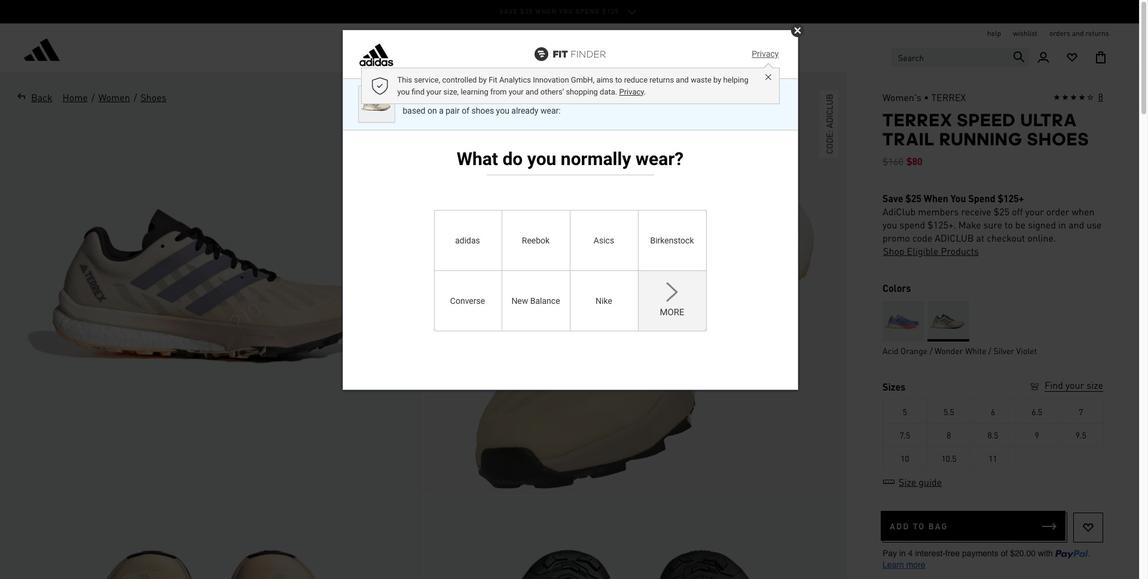 Task type: locate. For each thing, give the bounding box(es) containing it.
Nike radio
[[570, 270, 639, 331]]

1 horizontal spatial privacy
[[752, 48, 779, 59]]

birkenstock
[[651, 234, 694, 246]]

0 vertical spatial privacy
[[752, 48, 779, 59]]

privacy button
[[752, 44, 782, 64]]

when
[[535, 7, 557, 15]]

by left fit
[[479, 74, 487, 85]]

6
[[991, 406, 995, 417]]

find
[[1045, 379, 1064, 391]]

you down 'for'
[[496, 104, 510, 116]]

1 horizontal spatial 8 button
[[1054, 90, 1104, 105]]

size for your
[[1087, 379, 1104, 391]]

0 vertical spatial terrex
[[932, 91, 966, 103]]

1 vertical spatial privacy
[[619, 86, 644, 97]]

adiclub
[[883, 205, 916, 218]]

•
[[924, 91, 929, 103]]

/ left "silver"
[[989, 345, 992, 356]]

bag
[[929, 520, 949, 531]]

size inside get a size recommendation for adidas official based on a pair of shoes you already wear:
[[424, 92, 439, 103]]

0 horizontal spatial 8
[[947, 430, 951, 440]]

you
[[398, 86, 410, 97], [496, 104, 510, 116], [527, 147, 557, 170], [883, 218, 898, 231]]

8 button down 5.5
[[928, 423, 972, 447]]

balance
[[530, 295, 560, 306]]

7 button
[[1060, 400, 1104, 424]]

a right 'on'
[[439, 104, 444, 116]]

1 horizontal spatial returns
[[1086, 29, 1110, 38]]

/ left shoes link
[[134, 91, 137, 103]]

privacy for privacy .
[[619, 86, 644, 97]]

returns right orders
[[1086, 29, 1110, 38]]

size inside button
[[1087, 379, 1104, 391]]

0 horizontal spatial returns
[[650, 74, 674, 85]]

to
[[913, 520, 926, 531]]

0 vertical spatial a
[[418, 92, 422, 103]]

0 horizontal spatial shoes
[[141, 91, 167, 103]]

5.5 button
[[928, 400, 972, 424]]

0 vertical spatial 8 button
[[1054, 90, 1104, 105]]

1 horizontal spatial a
[[439, 104, 444, 116]]

.
[[644, 86, 646, 97]]

1 vertical spatial returns
[[650, 74, 674, 85]]

privacy inside popup button
[[752, 48, 779, 59]]

terrex down women's • terrex
[[883, 109, 953, 130]]

save $25 when you spend $125+ adiclub members receive $25 off your order when you spend $125+. make sure to be signed in and use promo code adiclub at checkout online. shop eligible products
[[883, 192, 1102, 257]]

from
[[490, 86, 507, 97]]

0 vertical spatial size
[[424, 92, 439, 103]]

you inside save $25 when you spend $125+ adiclub members receive $25 off your order when you spend $125+. make sure to be signed in and use promo code adiclub at checkout online. shop eligible products
[[883, 218, 898, 231]]

you down this
[[398, 86, 410, 97]]

orange terrex speed ultra trail running shoes image
[[0, 72, 423, 495], [424, 72, 846, 495], [0, 496, 423, 579], [424, 496, 846, 579]]

you up promo
[[883, 218, 898, 231]]

0 horizontal spatial 8 button
[[928, 423, 972, 447]]

reebok
[[522, 234, 550, 246]]

1 vertical spatial to
[[1005, 218, 1013, 231]]

1 vertical spatial terrex
[[883, 109, 953, 130]]

New Balance radio
[[502, 270, 570, 331]]

Reebok radio
[[502, 210, 570, 271]]

orders and returns link
[[1050, 29, 1110, 38]]

size,
[[444, 86, 459, 97]]

service,
[[414, 74, 440, 85]]

women link
[[98, 90, 131, 105]]

1 horizontal spatial to
[[1005, 218, 1013, 231]]

a
[[418, 92, 422, 103], [439, 104, 444, 116]]

returns
[[1086, 29, 1110, 38], [650, 74, 674, 85]]

a thumbnail of the article we will recommend a size for. description of the article: terrex speed ultra trail running shoes image
[[358, 86, 395, 123]]

main navigation element
[[273, 44, 867, 72]]

and right orders
[[1073, 29, 1084, 38]]

home link
[[62, 90, 88, 105]]

$25 up sure
[[994, 205, 1010, 218]]

0 horizontal spatial to
[[616, 74, 622, 85]]

shoes
[[141, 91, 167, 103], [1028, 129, 1090, 150]]

back
[[31, 91, 52, 103]]

product color: blue dawn / blue fusion met. / coral fusion image
[[883, 301, 925, 342]]

0 vertical spatial shoes
[[141, 91, 167, 103]]

1 vertical spatial shoes
[[1028, 129, 1090, 150]]

1 horizontal spatial $25
[[906, 192, 922, 205]]

size
[[424, 92, 439, 103], [1087, 379, 1104, 391]]

for
[[507, 92, 518, 103]]

0 horizontal spatial by
[[479, 74, 487, 85]]

$25 for save
[[520, 7, 533, 15]]

11
[[989, 453, 998, 464]]

returns right reduce at right
[[650, 74, 674, 85]]

select from these brands: option group
[[433, 210, 707, 331]]

0 vertical spatial 8
[[1099, 90, 1104, 103]]

0 horizontal spatial a
[[418, 92, 422, 103]]

you right do
[[527, 147, 557, 170]]

wishlist
[[1014, 29, 1038, 38]]

terrex
[[932, 91, 966, 103], [883, 109, 953, 130]]

1 horizontal spatial by
[[714, 74, 722, 85]]

$25 up adiclub in the right top of the page
[[906, 192, 922, 205]]

a right get
[[418, 92, 422, 103]]

new
[[512, 295, 528, 306]]

you
[[951, 192, 967, 205]]

size for a
[[424, 92, 439, 103]]

add to bag
[[890, 520, 949, 531]]

by right waste
[[714, 74, 722, 85]]

$160
[[883, 155, 904, 167]]

use
[[1087, 218, 1102, 231]]

size up '7' button
[[1087, 379, 1104, 391]]

help
[[988, 29, 1002, 38]]

you
[[559, 7, 574, 15]]

8 button up ultra
[[1054, 90, 1104, 105]]

10
[[901, 453, 910, 464]]

women's • terrex
[[883, 91, 966, 103]]

shop eligible products link
[[883, 245, 980, 258]]

trail
[[883, 129, 935, 150]]

7.5
[[900, 430, 911, 440]]

9
[[1035, 430, 1039, 440]]

orders
[[1050, 29, 1071, 38]]

do
[[503, 147, 523, 170]]

and left others'
[[526, 86, 539, 97]]

1 vertical spatial $25
[[906, 192, 922, 205]]

2 by from the left
[[714, 74, 722, 85]]

you inside get a size recommendation for adidas official based on a pair of shoes you already wear:
[[496, 104, 510, 116]]

0 horizontal spatial privacy
[[619, 86, 644, 97]]

your inside button
[[1066, 379, 1085, 391]]

0 horizontal spatial $25
[[520, 7, 533, 15]]

0 horizontal spatial size
[[424, 92, 439, 103]]

your up signed
[[1026, 205, 1044, 218]]

/
[[91, 91, 95, 103], [134, 91, 137, 103], [930, 345, 933, 356], [989, 345, 992, 356]]

speed
[[958, 109, 1017, 130]]

1 horizontal spatial shoes
[[1028, 129, 1090, 150]]

in
[[1059, 218, 1067, 231]]

7
[[1079, 406, 1084, 417]]

shoes link
[[140, 90, 167, 105]]

size guide link
[[883, 476, 943, 488]]

Converse radio
[[433, 270, 502, 331]]

your right find
[[1066, 379, 1085, 391]]

1 vertical spatial size
[[1087, 379, 1104, 391]]

your inside save $25 when you spend $125+ adiclub members receive $25 off your order when you spend $125+. make sure to be signed in and use promo code adiclub at checkout online. shop eligible products
[[1026, 205, 1044, 218]]

to left the be
[[1005, 218, 1013, 231]]

2 horizontal spatial $25
[[994, 205, 1010, 218]]

6.5 button
[[1016, 400, 1060, 424]]

shopping
[[566, 86, 598, 97]]

size up 'on'
[[424, 92, 439, 103]]

10 button
[[884, 446, 928, 470]]

0 vertical spatial $25
[[520, 7, 533, 15]]

0 vertical spatial to
[[616, 74, 622, 85]]

save
[[883, 192, 904, 205]]

$125+.
[[928, 218, 956, 231]]

privacy
[[752, 48, 779, 59], [619, 86, 644, 97]]

to right aims
[[616, 74, 622, 85]]

1 by from the left
[[479, 74, 487, 85]]

sure
[[984, 218, 1003, 231]]

size
[[899, 476, 917, 488]]

$25
[[520, 7, 533, 15], [906, 192, 922, 205], [994, 205, 1010, 218]]

back link
[[12, 90, 53, 105]]

6.5
[[1032, 406, 1043, 417]]

$25 right save
[[520, 7, 533, 15]]

9 button
[[1016, 423, 1060, 447]]

and
[[1073, 29, 1084, 38], [676, 74, 689, 85], [526, 86, 539, 97], [1069, 218, 1085, 231]]

what
[[457, 147, 498, 170]]

others'
[[541, 86, 564, 97]]

orange
[[901, 345, 928, 356]]

terrex right "•"
[[932, 91, 966, 103]]

1 horizontal spatial size
[[1087, 379, 1104, 391]]

0 vertical spatial returns
[[1086, 29, 1110, 38]]

1 vertical spatial 8
[[947, 430, 951, 440]]

privacy for privacy
[[752, 48, 779, 59]]

and inside save $25 when you spend $125+ adiclub members receive $25 off your order when you spend $125+. make sure to be signed in and use promo code adiclub at checkout online. shop eligible products
[[1069, 218, 1085, 231]]

/ right home
[[91, 91, 95, 103]]

your down analytics
[[509, 86, 524, 97]]

and right in
[[1069, 218, 1085, 231]]



Task type: describe. For each thing, give the bounding box(es) containing it.
signed
[[1028, 218, 1056, 231]]

$125
[[602, 7, 619, 15]]

find your size button
[[1030, 379, 1104, 394]]

save
[[500, 7, 518, 15]]

normally
[[561, 147, 631, 170]]

wonder
[[935, 345, 964, 356]]

you inside this service, controlled by fit analytics innovation gmbh, aims to reduce returns and waste by helping you find your size, learning from your and others' shopping data.
[[398, 86, 410, 97]]

running
[[940, 129, 1023, 150]]

online.
[[1028, 232, 1057, 244]]

terrex inside "terrex speed ultra trail running shoes $160 $80"
[[883, 109, 953, 130]]

6 button
[[972, 400, 1016, 424]]

of
[[462, 104, 470, 116]]

acid orange / wonder white / silver violet
[[883, 345, 1038, 356]]

silver
[[994, 345, 1015, 356]]

10.5 button
[[928, 446, 972, 470]]

order
[[1047, 205, 1070, 218]]

Birkenstock radio
[[638, 210, 707, 271]]

returns inside this service, controlled by fit analytics innovation gmbh, aims to reduce returns and waste by helping you find your size, learning from your and others' shopping data.
[[650, 74, 674, 85]]

colors
[[883, 282, 911, 294]]

when
[[1072, 205, 1095, 218]]

11 button
[[972, 446, 1016, 470]]

women's
[[883, 91, 922, 103]]

9.5
[[1076, 430, 1087, 440]]

adiclub
[[935, 232, 974, 244]]

spend
[[576, 7, 600, 15]]

new balance
[[512, 295, 560, 306]]

already
[[512, 104, 539, 116]]

adidas
[[455, 234, 480, 246]]

1 horizontal spatial 8
[[1099, 90, 1104, 103]]

innovation
[[533, 74, 569, 85]]

based
[[403, 104, 426, 116]]

5
[[903, 406, 907, 417]]

acid
[[883, 345, 899, 356]]

1 vertical spatial 8 button
[[928, 423, 972, 447]]

adidas
[[520, 92, 545, 103]]

adidas image
[[358, 43, 394, 67]]

privacy .
[[619, 86, 646, 97]]

at
[[977, 232, 985, 244]]

converse
[[450, 295, 485, 306]]

what do you normally wear?
[[457, 147, 684, 170]]

aims
[[597, 74, 614, 85]]

members
[[918, 205, 959, 218]]

7.5 button
[[884, 423, 928, 447]]

Select from more brands radio
[[638, 270, 707, 331]]

Asics radio
[[570, 210, 639, 271]]

8.5
[[988, 430, 999, 440]]

5.5
[[944, 406, 955, 417]]

8.5 button
[[972, 423, 1016, 447]]

shoes inside "terrex speed ultra trail running shoes $160 $80"
[[1028, 129, 1090, 150]]

spend
[[900, 218, 926, 231]]

receive
[[962, 205, 992, 218]]

save $25 when you spend $125
[[500, 7, 619, 15]]

white
[[966, 345, 987, 356]]

reduce
[[624, 74, 648, 85]]

2 vertical spatial $25
[[994, 205, 1010, 218]]

find
[[412, 86, 425, 97]]

what do you normally wear? dialog
[[0, 0, 1140, 579]]

help link
[[988, 29, 1002, 38]]

add to bag button
[[881, 511, 1066, 541]]

sizes
[[883, 380, 906, 393]]

when
[[924, 192, 949, 205]]

privacy link
[[619, 86, 644, 97]]

waste
[[691, 74, 712, 85]]

your down service,
[[427, 86, 442, 97]]

9.5 button
[[1060, 423, 1104, 447]]

home
[[63, 91, 88, 103]]

nike
[[596, 295, 612, 306]]

5 button
[[884, 400, 928, 424]]

and left waste
[[676, 74, 689, 85]]

recommendation
[[441, 92, 505, 103]]

$125+
[[998, 192, 1024, 205]]

to inside save $25 when you spend $125+ adiclub members receive $25 off your order when you spend $125+. make sure to be signed in and use promo code adiclub at checkout online. shop eligible products
[[1005, 218, 1013, 231]]

analytics
[[499, 74, 531, 85]]

get a size recommendation for adidas official based on a pair of shoes you already wear:
[[403, 92, 574, 116]]

more
[[660, 306, 685, 317]]

eligible
[[907, 245, 939, 257]]

adidas radio
[[433, 210, 502, 271]]

official
[[547, 92, 574, 103]]

to inside this service, controlled by fit analytics innovation gmbh, aims to reduce returns and waste by helping you find your size, learning from your and others' shopping data.
[[616, 74, 622, 85]]

helping
[[724, 74, 749, 85]]

orders and returns
[[1050, 29, 1110, 38]]

$25 for save
[[906, 192, 922, 205]]

shop
[[884, 245, 905, 257]]

this service, controlled by fit analytics innovation gmbh, aims to reduce returns and waste by helping you find your size, learning from your and others' shopping data.
[[398, 74, 749, 97]]

off
[[1012, 205, 1023, 218]]

guide
[[919, 476, 942, 488]]

find your size image
[[1030, 381, 1041, 392]]

women
[[98, 91, 130, 103]]

wishlist link
[[1014, 29, 1038, 38]]

shoes
[[472, 104, 494, 116]]

1 vertical spatial a
[[439, 104, 444, 116]]

/ right orange at the bottom right of the page
[[930, 345, 933, 356]]

code
[[913, 232, 933, 244]]

product color: acid orange / wonder white / silver violet image
[[928, 301, 969, 342]]



Task type: vqa. For each thing, say whether or not it's contained in the screenshot.
THE ON
yes



